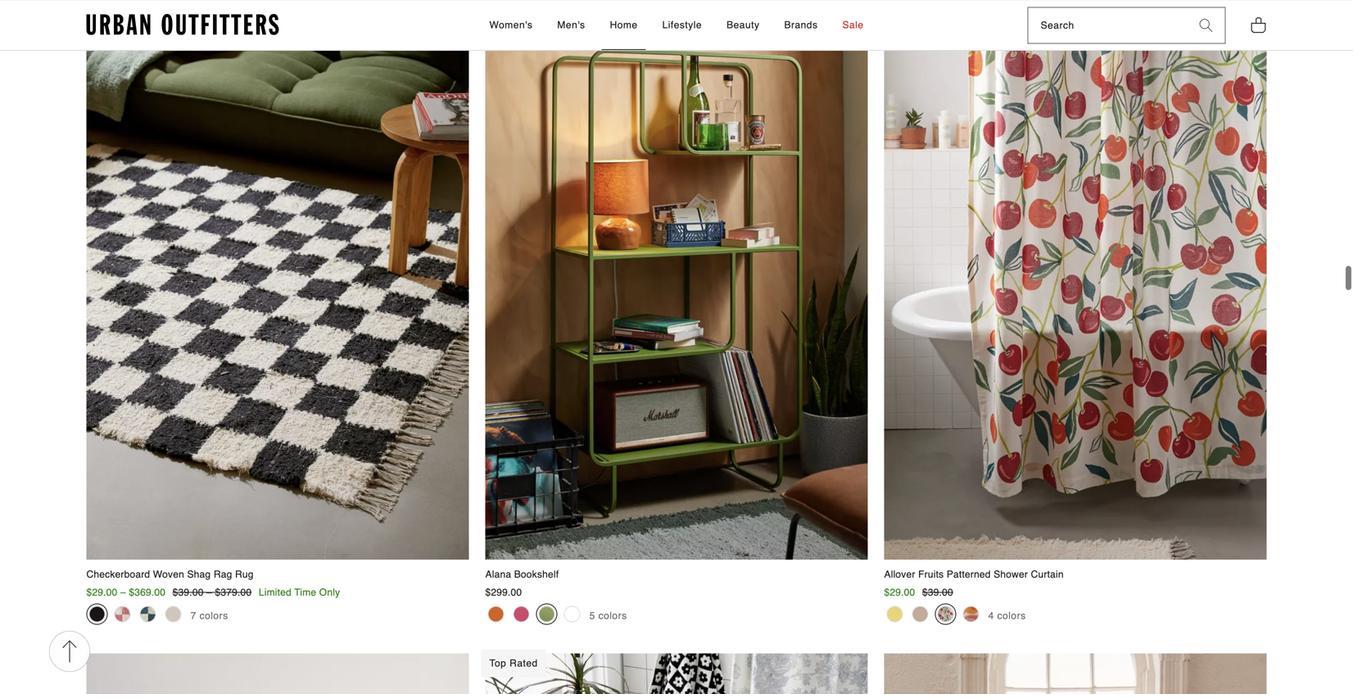 Task type: vqa. For each thing, say whether or not it's contained in the screenshot.
ALLOVER FRUITS PATTERNED SHOWER CURTAIN LINK
yes



Task type: describe. For each thing, give the bounding box(es) containing it.
green image
[[539, 606, 555, 623]]

1 – from the left
[[120, 587, 126, 598]]

top rated link
[[481, 650, 868, 694]]

alana bookshelf image
[[486, 0, 868, 560]]

brands link
[[777, 1, 827, 50]]

allover fruits patterned shower curtain
[[885, 569, 1064, 580]]

my shopping bag image
[[1251, 16, 1267, 34]]

$379.00
[[215, 587, 252, 598]]

rated
[[510, 658, 538, 669]]

orange image
[[488, 606, 504, 623]]

Search text field
[[1029, 8, 1188, 43]]

urban outfitters image
[[86, 14, 279, 36]]

cherries image
[[938, 606, 954, 623]]

lifestyle
[[663, 19, 702, 31]]

woven
[[153, 569, 184, 580]]

search image
[[1200, 19, 1213, 32]]

pink image for checkerboard
[[114, 606, 131, 623]]

natural image
[[165, 606, 182, 623]]

checkerboard woven shag rag rug image
[[86, 0, 469, 560]]

5
[[590, 610, 596, 622]]

checkerboard
[[86, 569, 150, 580]]

top
[[490, 658, 507, 669]]

checkerboard woven shag rag rug
[[86, 569, 254, 580]]

rug
[[235, 569, 254, 580]]

brands
[[785, 19, 818, 31]]

$29.00 $39.00
[[885, 587, 954, 598]]

limited
[[259, 587, 292, 598]]

curtain
[[1032, 569, 1064, 580]]

colors for 7 colors
[[200, 610, 228, 622]]

shag
[[187, 569, 211, 580]]

colors for 5 colors
[[599, 610, 627, 622]]

beauty
[[727, 19, 760, 31]]

2 – from the left
[[207, 587, 212, 598]]

peaches image
[[963, 606, 980, 623]]

checkerboard woven shag rag rug link
[[86, 0, 469, 582]]

original price: $39.00 – $379.00 element
[[173, 587, 252, 598]]

men's
[[558, 19, 586, 31]]

home link
[[602, 1, 646, 50]]

$29.00 for $29.00 – $369.00 $39.00 – $379.00 limited time only
[[86, 587, 118, 598]]



Task type: locate. For each thing, give the bounding box(es) containing it.
dark green image
[[140, 606, 156, 623]]

5 colors
[[590, 610, 627, 622]]

4
[[989, 610, 995, 622]]

2 $39.00 from the left
[[923, 587, 954, 598]]

colors right 7
[[200, 610, 228, 622]]

$299.00
[[486, 587, 522, 598]]

0 horizontal spatial –
[[120, 587, 126, 598]]

7 colors
[[191, 610, 228, 622]]

–
[[120, 587, 126, 598], [207, 587, 212, 598]]

white image
[[564, 606, 581, 623]]

patterned
[[947, 569, 991, 580]]

pink image for alana
[[513, 606, 530, 623]]

1 horizontal spatial colors
[[599, 610, 627, 622]]

bananas 2 image
[[913, 606, 929, 623]]

2 horizontal spatial colors
[[998, 610, 1027, 622]]

0 horizontal spatial pink image
[[114, 606, 131, 623]]

colors for 4 colors
[[998, 610, 1027, 622]]

original price: $299.00 element
[[486, 587, 522, 598]]

– down shag
[[207, 587, 212, 598]]

black and ivory image
[[89, 606, 105, 623]]

$39.00 down shag
[[173, 587, 204, 598]]

1 pink image from the left
[[114, 606, 131, 623]]

colors
[[200, 610, 228, 622], [599, 610, 627, 622], [998, 610, 1027, 622]]

only
[[319, 587, 340, 598]]

colors right 5
[[599, 610, 627, 622]]

ansel mini led table lamp image
[[86, 654, 469, 694]]

alana
[[486, 569, 512, 580]]

beauty link
[[719, 1, 768, 50]]

bookshelf
[[514, 569, 559, 580]]

chloe patchwork gauze curtain panel image
[[885, 654, 1267, 694]]

top rated
[[490, 658, 538, 669]]

tiger bath mat image
[[486, 654, 868, 694]]

– down checkerboard
[[120, 587, 126, 598]]

$29.00
[[86, 587, 118, 598], [885, 587, 916, 598]]

colors right the "4"
[[998, 610, 1027, 622]]

allover fruits patterned shower curtain image
[[885, 0, 1267, 560]]

0 horizontal spatial colors
[[200, 610, 228, 622]]

home
[[610, 19, 638, 31]]

$29.00 down allover
[[885, 587, 916, 598]]

allover fruits patterned shower curtain link
[[881, 0, 1267, 582]]

None search field
[[1029, 8, 1188, 43]]

pink image left green icon
[[513, 606, 530, 623]]

1 horizontal spatial $39.00
[[923, 587, 954, 598]]

pink image
[[114, 606, 131, 623], [513, 606, 530, 623]]

$369.00
[[129, 587, 166, 598]]

$29.00 – $369.00 $39.00 – $379.00 limited time only
[[86, 587, 340, 598]]

shower
[[994, 569, 1029, 580]]

0 horizontal spatial $39.00
[[173, 587, 204, 598]]

rag
[[214, 569, 232, 580]]

1 horizontal spatial –
[[207, 587, 212, 598]]

main navigation element
[[342, 1, 1012, 50]]

1 horizontal spatial pink image
[[513, 606, 530, 623]]

$29.00 for $29.00 $39.00
[[885, 587, 916, 598]]

pink image down sale price: $29.00 – $369.00 element on the left bottom
[[114, 606, 131, 623]]

alana bookshelf link
[[481, 0, 868, 582]]

0 horizontal spatial $29.00
[[86, 587, 118, 598]]

original price: $39.00 element
[[923, 587, 954, 598]]

fruits
[[919, 569, 944, 580]]

alana bookshelf
[[486, 569, 559, 580]]

bananas image
[[887, 606, 904, 623]]

4 colors
[[989, 610, 1027, 622]]

7
[[191, 610, 196, 622]]

2 $29.00 from the left
[[885, 587, 916, 598]]

allover
[[885, 569, 916, 580]]

women's
[[490, 19, 533, 31]]

1 colors from the left
[[200, 610, 228, 622]]

sale link
[[835, 1, 872, 50]]

3 colors from the left
[[998, 610, 1027, 622]]

lifestyle link
[[654, 1, 711, 50]]

men's link
[[549, 1, 594, 50]]

women's link
[[481, 1, 541, 50]]

2 colors from the left
[[599, 610, 627, 622]]

sale price: $29.00 element
[[885, 587, 916, 598]]

sale
[[843, 19, 864, 31]]

1 $29.00 from the left
[[86, 587, 118, 598]]

1 horizontal spatial $29.00
[[885, 587, 916, 598]]

2 pink image from the left
[[513, 606, 530, 623]]

time
[[295, 587, 317, 598]]

$39.00
[[173, 587, 204, 598], [923, 587, 954, 598]]

sale price: $29.00 – $369.00 element
[[86, 587, 166, 598]]

$29.00 up black and ivory image
[[86, 587, 118, 598]]

1 $39.00 from the left
[[173, 587, 204, 598]]

$39.00 down fruits
[[923, 587, 954, 598]]



